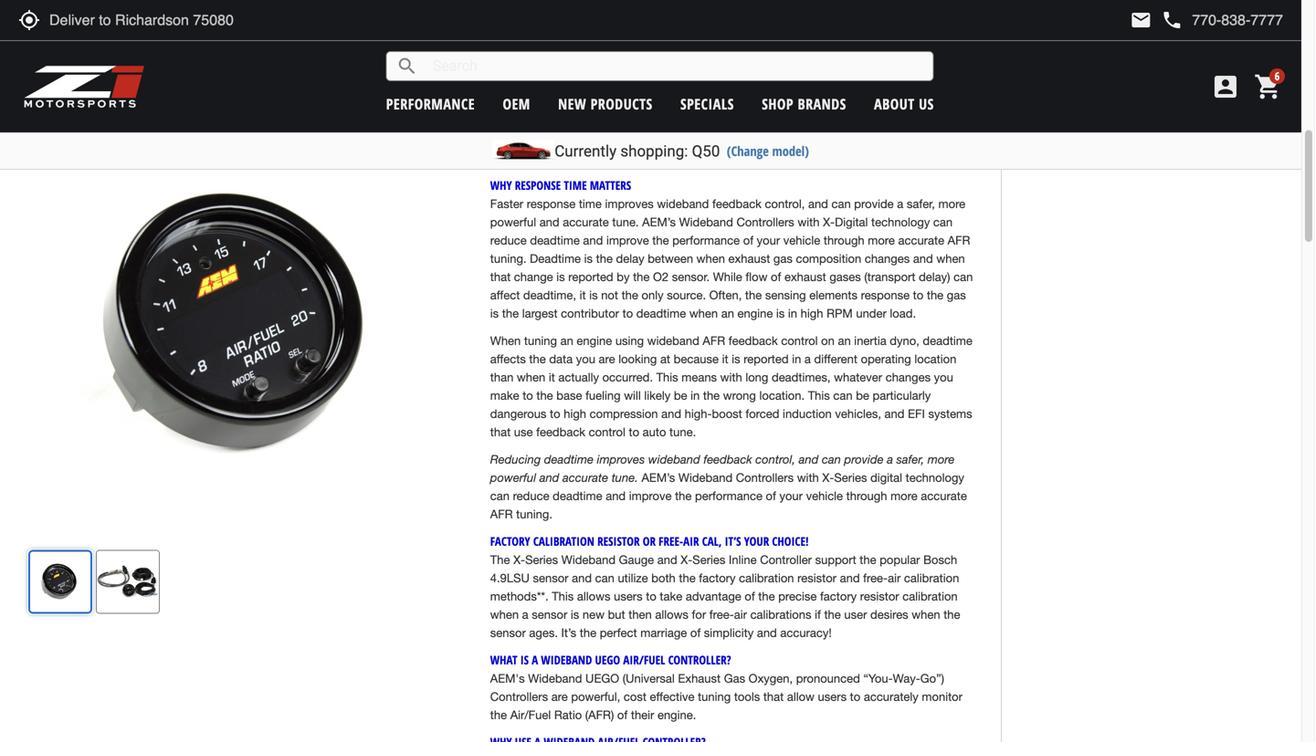 Task type: describe. For each thing, give the bounding box(es) containing it.
search
[[396, 55, 418, 77]]

deadtime up deadtime
[[530, 234, 580, 248]]

tuning inside what is a wideband uego air/fuel controller? aem's wideband uego (universal exhaust gas oxygen, pronounced "you-way-go") controllers are powerful, cost effective tuning tools that allow users to accurately monitor the air/fuel ratio (afr) of their engine.
[[698, 691, 731, 705]]

0 horizontal spatial resistor
[[798, 572, 837, 586]]

likely
[[645, 389, 671, 403]]

account_box
[[1212, 72, 1241, 101]]

improve inside aem's wideband controllers with x-series digital technology can reduce deadtime and improve the performance of your vehicle through more accurate afr tuning.
[[629, 490, 672, 504]]

boost
[[712, 407, 743, 421]]

to up using
[[623, 307, 633, 321]]

can inside aem's wideband controllers with x-series digital technology can reduce deadtime and improve the performance of your vehicle through more accurate afr tuning.
[[491, 490, 510, 504]]

1 horizontal spatial controllers
[[720, 78, 775, 92]]

the left data
[[530, 352, 546, 367]]

because
[[674, 352, 719, 367]]

afr inside aem's wideband controllers with x-series digital technology can reduce deadtime and improve the performance of your vehicle through more accurate afr tuning.
[[491, 508, 513, 522]]

deadtime inside the "reducing deadtime improves wideband feedback control, and can provide a safer, more powerful and accurate tune."
[[544, 453, 594, 467]]

us
[[919, 94, 935, 114]]

it down data
[[549, 371, 555, 385]]

to up load.
[[914, 289, 924, 303]]

or
[[643, 534, 656, 550]]

Search search field
[[418, 52, 934, 80]]

operating inside when tuning an engine using wideband afr feedback control on an inertia dyno, deadtime affects the data you are looking at because it is reported in a different operating location than when it actually occurred. this means with long deadtimes, whatever changes you make to the base fueling will likely be in the wrong location. this can be particularly dangerous to high compression and high-boost forced induction vehicles, and efi systems that use feedback control to auto tune.
[[861, 352, 912, 367]]

users inside factory calibration resistor or free-air cal, it's your choice! the x-series wideband gauge and x-series inline controller support the popular bosch 4.9lsu sensor and can utilize both the factory calibration resistor and free-air calibration methods**. this allows users to take advantage of the precise factory resistor calibration when a sensor is new but then allows for free-air calibrations if the user desires when the sensor ages. it's the perfect marriage of simplicity and accuracy!
[[614, 590, 643, 604]]

safer
[[934, 97, 961, 111]]

1 vertical spatial controllers
[[545, 97, 601, 111]]

that inside what is a wideband uego air/fuel controller? aem's wideband uego (universal exhaust gas oxygen, pronounced "you-way-go") controllers are powerful, cost effective tuning tools that allow users to accurately monitor the air/fuel ratio (afr) of their engine.
[[764, 691, 784, 705]]

tune. inside the "reducing deadtime improves wideband feedback control, and can provide a safer, more powerful and accurate tune."
[[612, 471, 639, 485]]

digital inside x-digital wideband technology gives these controllers the ability to read and report values that other controllers do not, which can deliver more optimized engine tuning and a safer overall operating condition. the controller's high speed digital implementation ensures no loss of signal fidelity and full transient response, making it able to identify the slightest fluctuations in afr and output them in full value.
[[785, 115, 817, 129]]

optimized
[[771, 97, 823, 111]]

the down delay) at the top right
[[927, 289, 944, 303]]

it inside why response time matters faster response time improves wideband feedback control, and can provide a safer, more powerful and accurate tune. aem's wideband controllers with x-digital technology can reduce deadtime and improve the performance of your vehicle through more accurate afr tuning. deadtime is the delay between when exhaust gas composition changes and when that change is reported by the o2 sensor. while flow of exhaust gases (transport delay) can affect deadtime, it is not the only source. often, the sensing elements response to the gas is the largest contributor to deadtime when an engine is in high rpm under load.
[[580, 289, 586, 303]]

products
[[591, 94, 653, 114]]

0 horizontal spatial factory
[[699, 572, 736, 586]]

to right able
[[825, 133, 836, 147]]

tuning inside when tuning an engine using wideband afr feedback control on an inertia dyno, deadtime affects the data you are looking at because it is reported in a different operating location than when it actually occurred. this means with long deadtimes, whatever changes you make to the base fueling will likely be in the wrong location. this can be particularly dangerous to high compression and high-boost forced induction vehicles, and efi systems that use feedback control to auto tune.
[[524, 334, 557, 348]]

systems
[[929, 407, 973, 421]]

not,
[[621, 97, 642, 111]]

and down the reducing
[[540, 471, 560, 485]]

deadtimes,
[[772, 371, 831, 385]]

and down time
[[583, 234, 603, 248]]

of up the calibrations
[[745, 590, 755, 604]]

the down affect
[[502, 307, 519, 321]]

and inside aem's wideband controllers with x-series digital technology can reduce deadtime and improve the performance of your vehicle through more accurate afr tuning.
[[606, 490, 626, 504]]

vehicles,
[[836, 407, 882, 421]]

to inside factory calibration resistor or free-air cal, it's your choice! the x-series wideband gauge and x-series inline controller support the popular bosch 4.9lsu sensor and can utilize both the factory calibration resistor and free-air calibration methods**. this allows users to take advantage of the precise factory resistor calibration when a sensor is new but then allows for free-air calibrations if the user desires when the sensor ages. it's the perfect marriage of simplicity and accuracy!
[[646, 590, 657, 604]]

1 horizontal spatial you
[[935, 371, 954, 385]]

control, inside the "reducing deadtime improves wideband feedback control, and can provide a safer, more powerful and accurate tune."
[[756, 453, 796, 467]]

signal
[[529, 133, 560, 147]]

shopping:
[[621, 142, 688, 160]]

simplicity
[[704, 627, 754, 641]]

can up "composition"
[[832, 197, 851, 211]]

aem's inside why response time matters faster response time improves wideband feedback control, and can provide a safer, more powerful and accurate tune. aem's wideband controllers with x-digital technology can reduce deadtime and improve the performance of your vehicle through more accurate afr tuning. deadtime is the delay between when exhaust gas composition changes and when that change is reported by the o2 sensor. while flow of exhaust gases (transport delay) can affect deadtime, it is not the only source. often, the sensing elements response to the gas is the largest contributor to deadtime when an engine is in high rpm under load.
[[643, 215, 676, 230]]

flow
[[746, 270, 768, 284]]

a inside when tuning an engine using wideband afr feedback control on an inertia dyno, deadtime affects the data you are looking at because it is reported in a different operating location than when it actually occurred. this means with long deadtimes, whatever changes you make to the base fueling will likely be in the wrong location. this can be particularly dangerous to high compression and high-boost forced induction vehicles, and efi systems that use feedback control to auto tune.
[[805, 352, 811, 367]]

the inside what is a wideband uego air/fuel controller? aem's wideband uego (universal exhaust gas oxygen, pronounced "you-way-go") controllers are powerful, cost effective tuning tools that allow users to accurately monitor the air/fuel ratio (afr) of their engine.
[[491, 709, 507, 723]]

the right by
[[633, 270, 650, 284]]

1 horizontal spatial full
[[698, 151, 713, 166]]

air/fuel
[[511, 709, 551, 723]]

0 vertical spatial sensor
[[533, 572, 569, 586]]

to up dangerous
[[523, 389, 533, 403]]

feedback inside why response time matters faster response time improves wideband feedback control, and can provide a safer, more powerful and accurate tune. aem's wideband controllers with x-digital technology can reduce deadtime and improve the performance of your vehicle through more accurate afr tuning. deadtime is the delay between when exhaust gas composition changes and when that change is reported by the o2 sensor. while flow of exhaust gases (transport delay) can affect deadtime, it is not the only source. often, the sensing elements response to the gas is the largest contributor to deadtime when an engine is in high rpm under load.
[[713, 197, 762, 211]]

of inside x-digital wideband technology gives these controllers the ability to read and report values that other controllers do not, which can deliver more optimized engine tuning and a safer overall operating condition. the controller's high speed digital implementation ensures no loss of signal fidelity and full transient response, making it able to identify the slightest fluctuations in afr and output them in full value.
[[515, 133, 526, 147]]

fidelity
[[563, 133, 598, 147]]

when inside when tuning an engine using wideband afr feedback control on an inertia dyno, deadtime affects the data you are looking at because it is reported in a different operating location than when it actually occurred. this means with long deadtimes, whatever changes you make to the base fueling will likely be in the wrong location. this can be particularly dangerous to high compression and high-boost forced induction vehicles, and efi systems that use feedback control to auto tune.
[[517, 371, 546, 385]]

report
[[897, 78, 929, 92]]

the left popular
[[860, 554, 877, 568]]

data
[[550, 352, 573, 367]]

vehicle inside why response time matters faster response time improves wideband feedback control, and can provide a safer, more powerful and accurate tune. aem's wideband controllers with x-digital technology can reduce deadtime and improve the performance of your vehicle through more accurate afr tuning. deadtime is the delay between when exhaust gas composition changes and when that change is reported by the o2 sensor. while flow of exhaust gases (transport delay) can affect deadtime, it is not the only source. often, the sensing elements response to the gas is the largest contributor to deadtime when an engine is in high rpm under load.
[[784, 234, 821, 248]]

use
[[514, 426, 533, 440]]

high inside x-digital wideband technology gives these controllers the ability to read and report values that other controllers do not, which can deliver more optimized engine tuning and a safer overall operating condition. the controller's high speed digital implementation ensures no loss of signal fidelity and full transient response, making it able to identify the slightest fluctuations in afr and output them in full value.
[[723, 115, 745, 129]]

precise
[[779, 590, 817, 604]]

controllers inside why response time matters faster response time improves wideband feedback control, and can provide a safer, more powerful and accurate tune. aem's wideband controllers with x-digital technology can reduce deadtime and improve the performance of your vehicle through more accurate afr tuning. deadtime is the delay between when exhaust gas composition changes and when that change is reported by the o2 sensor. while flow of exhaust gases (transport delay) can affect deadtime, it is not the only source. often, the sensing elements response to the gas is the largest contributor to deadtime when an engine is in high rpm under load.
[[737, 215, 795, 230]]

shopping_cart
[[1255, 72, 1284, 101]]

accurate up delay) at the top right
[[899, 234, 945, 248]]

of down for at right
[[691, 627, 701, 641]]

and down condition. on the top left of the page
[[601, 133, 621, 147]]

more inside aem's wideband controllers with x-series digital technology can reduce deadtime and improve the performance of your vehicle through more accurate afr tuning.
[[891, 490, 918, 504]]

and up this
[[572, 572, 592, 586]]

when down source.
[[690, 307, 718, 321]]

0 horizontal spatial full
[[624, 133, 640, 147]]

dyno,
[[890, 334, 920, 348]]

phone
[[1162, 9, 1184, 31]]

1 vertical spatial sensor
[[532, 608, 568, 623]]

feedback up the long
[[729, 334, 778, 348]]

more inside the "reducing deadtime improves wideband feedback control, and can provide a safer, more powerful and accurate tune."
[[928, 453, 955, 467]]

why response time matters faster response time improves wideband feedback control, and can provide a safer, more powerful and accurate tune. aem's wideband controllers with x-digital technology can reduce deadtime and improve the performance of your vehicle through more accurate afr tuning. deadtime is the delay between when exhaust gas composition changes and when that change is reported by the o2 sensor. while flow of exhaust gases (transport delay) can affect deadtime, it is not the only source. often, the sensing elements response to the gas is the largest contributor to deadtime when an engine is in high rpm under load.
[[491, 177, 974, 321]]

specials
[[681, 94, 735, 114]]

on
[[822, 334, 835, 348]]

than
[[491, 371, 514, 385]]

accurately
[[864, 691, 919, 705]]

mail
[[1131, 9, 1153, 31]]

series inside aem's wideband controllers with x-series digital technology can reduce deadtime and improve the performance of your vehicle through more accurate afr tuning.
[[835, 471, 868, 485]]

o2
[[653, 270, 669, 284]]

it's
[[725, 534, 742, 550]]

gives
[[656, 78, 684, 92]]

accurate down time
[[563, 215, 609, 230]]

wideband inside why response time matters faster response time improves wideband feedback control, and can provide a safer, more powerful and accurate tune. aem's wideband controllers with x-digital technology can reduce deadtime and improve the performance of your vehicle through more accurate afr tuning. deadtime is the delay between when exhaust gas composition changes and when that change is reported by the o2 sensor. while flow of exhaust gases (transport delay) can affect deadtime, it is not the only source. often, the sensing elements response to the gas is the largest contributor to deadtime when an engine is in high rpm under load.
[[657, 197, 709, 211]]

location. this
[[760, 389, 830, 403]]

0 vertical spatial performance
[[386, 94, 475, 114]]

powerful inside the "reducing deadtime improves wideband feedback control, and can provide a safer, more powerful and accurate tune."
[[491, 471, 537, 485]]

1 vertical spatial gas
[[947, 289, 967, 303]]

"you-
[[864, 672, 893, 686]]

and up deadtime
[[540, 215, 560, 230]]

when right desires
[[912, 608, 941, 623]]

your inside aem's wideband controllers with x-series digital technology can reduce deadtime and improve the performance of your vehicle through more accurate afr tuning.
[[780, 490, 803, 504]]

and up delay) at the top right
[[914, 252, 934, 266]]

the up shop
[[779, 78, 795, 92]]

make
[[491, 389, 520, 403]]

performance link
[[386, 94, 475, 114]]

wideband inside factory calibration resistor or free-air cal, it's your choice! the x-series wideband gauge and x-series inline controller support the popular bosch 4.9lsu sensor and can utilize both the factory calibration resistor and free-air calibration methods**. this allows users to take advantage of the precise factory resistor calibration when a sensor is new but then allows for free-air calibrations if the user desires when the sensor ages. it's the perfect marriage of simplicity and accuracy!
[[562, 554, 616, 568]]

wideband inside the "reducing deadtime improves wideband feedback control, and can provide a safer, more powerful and accurate tune."
[[649, 453, 701, 467]]

1 horizontal spatial series
[[693, 554, 726, 568]]

control, inside why response time matters faster response time improves wideband feedback control, and can provide a safer, more powerful and accurate tune. aem's wideband controllers with x-digital technology can reduce deadtime and improve the performance of your vehicle through more accurate afr tuning. deadtime is the delay between when exhaust gas composition changes and when that change is reported by the o2 sensor. while flow of exhaust gases (transport delay) can affect deadtime, it is not the only source. often, the sensing elements response to the gas is the largest contributor to deadtime when an engine is in high rpm under load.
[[765, 197, 805, 211]]

and up "composition"
[[809, 197, 829, 211]]

wideband inside why response time matters faster response time improves wideband feedback control, and can provide a safer, more powerful and accurate tune. aem's wideband controllers with x-digital technology can reduce deadtime and improve the performance of your vehicle through more accurate afr tuning. deadtime is the delay between when exhaust gas composition changes and when that change is reported by the o2 sensor. while flow of exhaust gases (transport delay) can affect deadtime, it is not the only source. often, the sensing elements response to the gas is the largest contributor to deadtime when an engine is in high rpm under load.
[[680, 215, 734, 230]]

the up the calibrations
[[759, 590, 775, 604]]

that inside when tuning an engine using wideband afr feedback control on an inertia dyno, deadtime affects the data you are looking at because it is reported in a different operating location than when it actually occurred. this means with long deadtimes, whatever changes you make to the base fueling will likely be in the wrong location. this can be particularly dangerous to high compression and high-boost forced induction vehicles, and efi systems that use feedback control to auto tune.
[[491, 426, 511, 440]]

when up while at the right top of the page
[[697, 252, 726, 266]]

digital inside why response time matters faster response time improves wideband feedback control, and can provide a safer, more powerful and accurate tune. aem's wideband controllers with x-digital technology can reduce deadtime and improve the performance of your vehicle through more accurate afr tuning. deadtime is the delay between when exhaust gas composition changes and when that change is reported by the o2 sensor. while flow of exhaust gases (transport delay) can affect deadtime, it is not the only source. often, the sensing elements response to the gas is the largest contributor to deadtime when an engine is in high rpm under load.
[[835, 215, 869, 230]]

and up both
[[658, 554, 678, 568]]

a inside why response time matters faster response time improves wideband feedback control, and can provide a safer, more powerful and accurate tune. aem's wideband controllers with x-digital technology can reduce deadtime and improve the performance of your vehicle through more accurate afr tuning. deadtime is the delay between when exhaust gas composition changes and when that change is reported by the o2 sensor. while flow of exhaust gases (transport delay) can affect deadtime, it is not the only source. often, the sensing elements response to the gas is the largest contributor to deadtime when an engine is in high rpm under load.
[[898, 197, 904, 211]]

(change model) link
[[727, 142, 809, 160]]

accurate inside aem's wideband controllers with x-series digital technology can reduce deadtime and improve the performance of your vehicle through more accurate afr tuning.
[[921, 490, 968, 504]]

them
[[655, 151, 682, 166]]

more down slightest
[[939, 197, 966, 211]]

accurate inside the "reducing deadtime improves wideband feedback control, and can provide a safer, more powerful and accurate tune."
[[563, 471, 609, 485]]

reducing
[[491, 453, 541, 467]]

tools
[[735, 691, 761, 705]]

and down particularly
[[885, 407, 905, 421]]

response,
[[692, 133, 744, 147]]

factory
[[491, 534, 531, 550]]

base
[[557, 389, 583, 403]]

support
[[816, 554, 857, 568]]

deliver
[[702, 97, 737, 111]]

controller
[[760, 554, 812, 568]]

in down signal
[[555, 151, 565, 166]]

1 vertical spatial factory
[[821, 590, 857, 604]]

output
[[617, 151, 652, 166]]

choice!
[[773, 534, 809, 550]]

and up matters
[[594, 151, 614, 166]]

tuning. inside aem's wideband controllers with x-series digital technology can reduce deadtime and improve the performance of your vehicle through more accurate afr tuning.
[[516, 508, 553, 522]]

overall
[[491, 115, 525, 129]]

the inside aem's wideband controllers with x-series digital technology can reduce deadtime and improve the performance of your vehicle through more accurate afr tuning.
[[675, 490, 692, 504]]

while
[[713, 270, 743, 284]]

afr inside x-digital wideband technology gives these controllers the ability to read and report values that other controllers do not, which can deliver more optimized engine tuning and a safer overall operating condition. the controller's high speed digital implementation ensures no loss of signal fidelity and full transient response, making it able to identify the slightest fluctuations in afr and output them in full value.
[[568, 151, 591, 166]]

then
[[629, 608, 652, 623]]

and down 'induction'
[[799, 453, 819, 467]]

digital inside x-digital wideband technology gives these controllers the ability to read and report values that other controllers do not, which can deliver more optimized engine tuning and a safer overall operating condition. the controller's high speed digital implementation ensures no loss of signal fidelity and full transient response, making it able to identify the slightest fluctuations in afr and output them in full value.
[[502, 78, 536, 92]]

largest
[[522, 307, 558, 321]]

a inside the "reducing deadtime improves wideband feedback control, and can provide a safer, more powerful and accurate tune."
[[888, 453, 894, 467]]

the down by
[[622, 289, 639, 303]]

ability
[[799, 78, 830, 92]]

fluctuations
[[491, 151, 552, 166]]

ratio
[[555, 709, 582, 723]]

users inside what is a wideband uego air/fuel controller? aem's wideband uego (universal exhaust gas oxygen, pronounced "you-way-go") controllers are powerful, cost effective tuning tools that allow users to accurately monitor the air/fuel ratio (afr) of their engine.
[[818, 691, 847, 705]]

operating inside x-digital wideband technology gives these controllers the ability to read and report values that other controllers do not, which can deliver more optimized engine tuning and a safer overall operating condition. the controller's high speed digital implementation ensures no loss of signal fidelity and full transient response, making it able to identify the slightest fluctuations in afr and output them in full value.
[[529, 115, 579, 129]]

in up deadtimes,
[[792, 352, 802, 367]]

is down deadtime
[[557, 270, 565, 284]]

with inside when tuning an engine using wideband afr feedback control on an inertia dyno, deadtime affects the data you are looking at because it is reported in a different operating location than when it actually occurred. this means with long deadtimes, whatever changes you make to the base fueling will likely be in the wrong location. this can be particularly dangerous to high compression and high-boost forced induction vehicles, and efi systems that use feedback control to auto tune.
[[721, 371, 743, 385]]

0 horizontal spatial control
[[589, 426, 626, 440]]

transient
[[643, 133, 689, 147]]

2 horizontal spatial an
[[838, 334, 851, 348]]

1 horizontal spatial control
[[782, 334, 818, 348]]

calibration
[[534, 534, 595, 550]]

between
[[648, 252, 694, 266]]

x- down air on the bottom right
[[681, 554, 693, 568]]

deadtime inside aem's wideband controllers with x-series digital technology can reduce deadtime and improve the performance of your vehicle through more accurate afr tuning.
[[553, 490, 603, 504]]

of inside what is a wideband uego air/fuel controller? aem's wideband uego (universal exhaust gas oxygen, pronounced "you-way-go") controllers are powerful, cost effective tuning tools that allow users to accurately monitor the air/fuel ratio (afr) of their engine.
[[618, 709, 628, 723]]

when down methods**.
[[491, 608, 519, 623]]

condition.
[[582, 115, 635, 129]]

compression
[[590, 407, 658, 421]]

x- up 4.9lsu
[[514, 554, 526, 568]]

reduce inside why response time matters faster response time improves wideband feedback control, and can provide a safer, more powerful and accurate tune. aem's wideband controllers with x-digital technology can reduce deadtime and improve the performance of your vehicle through more accurate afr tuning. deadtime is the delay between when exhaust gas composition changes and when that change is reported by the o2 sensor. while flow of exhaust gases (transport delay) can affect deadtime, it is not the only source. often, the sensing elements response to the gas is the largest contributor to deadtime when an engine is in high rpm under load.
[[491, 234, 527, 248]]

(universal
[[623, 672, 675, 686]]

the down the bosch
[[944, 608, 961, 623]]

the inside x-digital wideband technology gives these controllers the ability to read and report values that other controllers do not, which can deliver more optimized engine tuning and a safer overall operating condition. the controller's high speed digital implementation ensures no loss of signal fidelity and full transient response, making it able to identify the slightest fluctuations in afr and output them in full value.
[[638, 115, 658, 129]]

is inside when tuning an engine using wideband afr feedback control on an inertia dyno, deadtime affects the data you are looking at because it is reported in a different operating location than when it actually occurred. this means with long deadtimes, whatever changes you make to the base fueling will likely be in the wrong location. this can be particularly dangerous to high compression and high-boost forced induction vehicles, and efi systems that use feedback control to auto tune.
[[732, 352, 741, 367]]

rpm
[[827, 307, 853, 321]]

the right identify
[[881, 133, 898, 147]]

if
[[815, 608, 821, 623]]

improve inside why response time matters faster response time improves wideband feedback control, and can provide a safer, more powerful and accurate tune. aem's wideband controllers with x-digital technology can reduce deadtime and improve the performance of your vehicle through more accurate afr tuning. deadtime is the delay between when exhaust gas composition changes and when that change is reported by the o2 sensor. while flow of exhaust gases (transport delay) can affect deadtime, it is not the only source. often, the sensing elements response to the gas is the largest contributor to deadtime when an engine is in high rpm under load.
[[607, 234, 649, 248]]

to down base
[[550, 407, 561, 421]]

through inside aem's wideband controllers with x-series digital technology can reduce deadtime and improve the performance of your vehicle through more accurate afr tuning.
[[847, 490, 888, 504]]

the left base
[[537, 389, 553, 403]]

a inside x-digital wideband technology gives these controllers the ability to read and report values that other controllers do not, which can deliver more optimized engine tuning and a safer overall operating condition. the controller's high speed digital implementation ensures no loss of signal fidelity and full transient response, making it able to identify the slightest fluctuations in afr and output them in full value.
[[925, 97, 931, 111]]

is down the sensing
[[777, 307, 785, 321]]

take
[[660, 590, 683, 604]]

sensing
[[766, 289, 807, 303]]

of inside aem's wideband controllers with x-series digital technology can reduce deadtime and improve the performance of your vehicle through more accurate afr tuning.
[[766, 490, 777, 504]]

deadtime,
[[524, 289, 577, 303]]

contributor
[[561, 307, 620, 321]]

time
[[564, 177, 587, 194]]

loss
[[491, 133, 512, 147]]

more up (transport
[[868, 234, 895, 248]]

affects
[[491, 352, 526, 367]]

is down affect
[[491, 307, 499, 321]]

and down the calibrations
[[757, 627, 777, 641]]

of right the flow
[[771, 270, 782, 284]]

provide inside the "reducing deadtime improves wideband feedback control, and can provide a safer, more powerful and accurate tune."
[[845, 453, 884, 467]]

model)
[[773, 142, 809, 160]]

tuning inside x-digital wideband technology gives these controllers the ability to read and report values that other controllers do not, which can deliver more optimized engine tuning and a safer overall operating condition. the controller's high speed digital implementation ensures no loss of signal fidelity and full transient response, making it able to identify the slightest fluctuations in afr and output them in full value.
[[865, 97, 898, 111]]

the left delay on the left top of page
[[596, 252, 613, 266]]

x-digital wideband technology gives these controllers the ability to read and report values that other controllers do not, which can deliver more optimized engine tuning and a safer overall operating condition. the controller's high speed digital implementation ensures no loss of signal fidelity and full transient response, making it able to identify the slightest fluctuations in afr and output them in full value.
[[491, 78, 966, 166]]

1 vertical spatial allows
[[656, 608, 689, 623]]

2 vertical spatial sensor
[[491, 627, 526, 641]]

that inside why response time matters faster response time improves wideband feedback control, and can provide a safer, more powerful and accurate tune. aem's wideband controllers with x-digital technology can reduce deadtime and improve the performance of your vehicle through more accurate afr tuning. deadtime is the delay between when exhaust gas composition changes and when that change is reported by the o2 sensor. while flow of exhaust gases (transport delay) can affect deadtime, it is not the only source. often, the sensing elements response to the gas is the largest contributor to deadtime when an engine is in high rpm under load.
[[491, 270, 511, 284]]

speed
[[749, 115, 781, 129]]

user
[[845, 608, 868, 623]]

0 vertical spatial new
[[559, 94, 587, 114]]

methods**.
[[491, 590, 549, 604]]

and down likely
[[662, 407, 682, 421]]

reported inside when tuning an engine using wideband afr feedback control on an inertia dyno, deadtime affects the data you are looking at because it is reported in a different operating location than when it actually occurred. this means with long deadtimes, whatever changes you make to the base fueling will likely be in the wrong location. this can be particularly dangerous to high compression and high-boost forced induction vehicles, and efi systems that use feedback control to auto tune.
[[744, 352, 789, 367]]

1 vertical spatial air
[[735, 608, 747, 623]]

the right both
[[679, 572, 696, 586]]

about us link
[[875, 94, 935, 114]]

to left auto
[[629, 426, 640, 440]]

pronounced
[[797, 672, 861, 686]]

0 horizontal spatial series
[[526, 554, 559, 568]]

sensor.
[[672, 270, 710, 284]]

0 horizontal spatial response
[[527, 197, 576, 211]]

gases
[[830, 270, 862, 284]]

occurred. this
[[603, 371, 679, 385]]

dangerous
[[491, 407, 547, 421]]



Task type: vqa. For each thing, say whether or not it's contained in the screenshot.
first close from the right
no



Task type: locate. For each thing, give the bounding box(es) containing it.
deadtime inside when tuning an engine using wideband afr feedback control on an inertia dyno, deadtime affects the data you are looking at because it is reported in a different operating location than when it actually occurred. this means with long deadtimes, whatever changes you make to the base fueling will likely be in the wrong location. this can be particularly dangerous to high compression and high-boost forced induction vehicles, and efi systems that use feedback control to auto tune.
[[923, 334, 973, 348]]

digital down shop brands link
[[785, 115, 817, 129]]

are up ratio
[[552, 691, 568, 705]]

1 horizontal spatial digital
[[871, 471, 903, 485]]

changes inside when tuning an engine using wideband afr feedback control on an inertia dyno, deadtime affects the data you are looking at because it is reported in a different operating location than when it actually occurred. this means with long deadtimes, whatever changes you make to the base fueling will likely be in the wrong location. this can be particularly dangerous to high compression and high-boost forced induction vehicles, and efi systems that use feedback control to auto tune.
[[886, 371, 931, 385]]

improves
[[605, 197, 654, 211], [597, 453, 645, 467]]

0 vertical spatial engine
[[826, 97, 862, 111]]

more
[[740, 97, 768, 111], [939, 197, 966, 211], [868, 234, 895, 248], [928, 453, 955, 467], [891, 490, 918, 504]]

2 horizontal spatial series
[[835, 471, 868, 485]]

0 vertical spatial improves
[[605, 197, 654, 211]]

performance inside why response time matters faster response time improves wideband feedback control, and can provide a safer, more powerful and accurate tune. aem's wideband controllers with x-digital technology can reduce deadtime and improve the performance of your vehicle through more accurate afr tuning. deadtime is the delay between when exhaust gas composition changes and when that change is reported by the o2 sensor. while flow of exhaust gases (transport delay) can affect deadtime, it is not the only source. often, the sensing elements response to the gas is the largest contributor to deadtime when an engine is in high rpm under load.
[[673, 234, 740, 248]]

the
[[779, 78, 795, 92], [881, 133, 898, 147], [653, 234, 669, 248], [596, 252, 613, 266], [633, 270, 650, 284], [622, 289, 639, 303], [746, 289, 762, 303], [927, 289, 944, 303], [502, 307, 519, 321], [530, 352, 546, 367], [537, 389, 553, 403], [704, 389, 720, 403], [675, 490, 692, 504], [860, 554, 877, 568], [679, 572, 696, 586], [759, 590, 775, 604], [825, 608, 841, 623], [944, 608, 961, 623], [580, 627, 597, 641], [491, 709, 507, 723]]

about
[[875, 94, 915, 114]]

1 vertical spatial tune.
[[670, 426, 697, 440]]

series down the vehicles, on the right of page
[[835, 471, 868, 485]]

deadtime
[[530, 234, 580, 248], [637, 307, 686, 321], [923, 334, 973, 348], [544, 453, 594, 467], [553, 490, 603, 504]]

actually
[[559, 371, 599, 385]]

is up it's in the left bottom of the page
[[571, 608, 580, 623]]

high down deliver
[[723, 115, 745, 129]]

wideband inside x-digital wideband technology gives these controllers the ability to read and report values that other controllers do not, which can deliver more optimized engine tuning and a safer overall operating condition. the controller's high speed digital implementation ensures no loss of signal fidelity and full transient response, making it able to identify the slightest fluctuations in afr and output them in full value.
[[539, 78, 591, 92]]

0 vertical spatial provide
[[855, 197, 894, 211]]

the right if
[[825, 608, 841, 623]]

1 vertical spatial performance
[[673, 234, 740, 248]]

1 vertical spatial aem's
[[642, 471, 676, 485]]

it right because
[[722, 352, 729, 367]]

engine down often,
[[738, 307, 773, 321]]

reduce inside aem's wideband controllers with x-series digital technology can reduce deadtime and improve the performance of your vehicle through more accurate afr tuning.
[[513, 490, 550, 504]]

more up the speed
[[740, 97, 768, 111]]

utilize
[[618, 572, 649, 586]]

0 vertical spatial controllers
[[737, 215, 795, 230]]

0 horizontal spatial free-
[[710, 608, 735, 623]]

free-
[[659, 534, 684, 550]]

1 vertical spatial reported
[[744, 352, 789, 367]]

engine down contributor
[[577, 334, 612, 348]]

engine.
[[658, 709, 697, 723]]

deadtime right the reducing
[[544, 453, 594, 467]]

1 horizontal spatial the
[[638, 115, 658, 129]]

1 vertical spatial control
[[589, 426, 626, 440]]

account_box link
[[1207, 72, 1246, 101]]

operating
[[529, 115, 579, 129], [861, 352, 912, 367]]

wideband up the at
[[648, 334, 700, 348]]

performance inside aem's wideband controllers with x-series digital technology can reduce deadtime and improve the performance of your vehicle through more accurate afr tuning.
[[695, 490, 763, 504]]

sensor up ages. at bottom left
[[532, 608, 568, 623]]

reported inside why response time matters faster response time improves wideband feedback control, and can provide a safer, more powerful and accurate tune. aem's wideband controllers with x-digital technology can reduce deadtime and improve the performance of your vehicle through more accurate afr tuning. deadtime is the delay between when exhaust gas composition changes and when that change is reported by the o2 sensor. while flow of exhaust gases (transport delay) can affect deadtime, it is not the only source. often, the sensing elements response to the gas is the largest contributor to deadtime when an engine is in high rpm under load.
[[569, 270, 614, 284]]

0 horizontal spatial are
[[552, 691, 568, 705]]

4.9lsu
[[491, 572, 530, 586]]

engine inside why response time matters faster response time improves wideband feedback control, and can provide a safer, more powerful and accurate tune. aem's wideband controllers with x-digital technology can reduce deadtime and improve the performance of your vehicle through more accurate afr tuning. deadtime is the delay between when exhaust gas composition changes and when that change is reported by the o2 sensor. while flow of exhaust gases (transport delay) can affect deadtime, it is not the only source. often, the sensing elements response to the gas is the largest contributor to deadtime when an engine is in high rpm under load.
[[738, 307, 773, 321]]

reported up 'not'
[[569, 270, 614, 284]]

engine down read
[[826, 97, 862, 111]]

0 vertical spatial digital
[[502, 78, 536, 92]]

an inside why response time matters faster response time improves wideband feedback control, and can provide a safer, more powerful and accurate tune. aem's wideband controllers with x-digital technology can reduce deadtime and improve the performance of your vehicle through more accurate afr tuning. deadtime is the delay between when exhaust gas composition changes and when that change is reported by the o2 sensor. while flow of exhaust gases (transport delay) can affect deadtime, it is not the only source. often, the sensing elements response to the gas is the largest contributor to deadtime when an engine is in high rpm under load.
[[722, 307, 735, 321]]

0 horizontal spatial exhaust
[[729, 252, 771, 266]]

of up the flow
[[744, 234, 754, 248]]

looking
[[619, 352, 657, 367]]

accurate up calibration
[[563, 471, 609, 485]]

is inside factory calibration resistor or free-air cal, it's your choice! the x-series wideband gauge and x-series inline controller support the popular bosch 4.9lsu sensor and can utilize both the factory calibration resistor and free-air calibration methods**. this allows users to take advantage of the precise factory resistor calibration when a sensor is new but then allows for free-air calibrations if the user desires when the sensor ages. it's the perfect marriage of simplicity and accuracy!
[[571, 608, 580, 623]]

your inside why response time matters faster response time improves wideband feedback control, and can provide a safer, more powerful and accurate tune. aem's wideband controllers with x-digital technology can reduce deadtime and improve the performance of your vehicle through more accurate afr tuning. deadtime is the delay between when exhaust gas composition changes and when that change is reported by the o2 sensor. while flow of exhaust gases (transport delay) can affect deadtime, it is not the only source. often, the sensing elements response to the gas is the largest contributor to deadtime when an engine is in high rpm under load.
[[757, 234, 781, 248]]

new left but
[[583, 608, 605, 623]]

2 vertical spatial technology
[[906, 471, 965, 485]]

0 vertical spatial with
[[798, 215, 820, 230]]

of up the fluctuations
[[515, 133, 526, 147]]

controllers up the fidelity
[[545, 97, 601, 111]]

can up delay) at the top right
[[934, 215, 953, 230]]

you down location
[[935, 371, 954, 385]]

wideband
[[541, 653, 592, 669]]

0 vertical spatial tuning
[[865, 97, 898, 111]]

and down support
[[840, 572, 860, 586]]

by
[[617, 270, 630, 284]]

the up "between"
[[653, 234, 669, 248]]

1 vertical spatial controllers
[[736, 471, 794, 485]]

aem's inside aem's wideband controllers with x-series digital technology can reduce deadtime and improve the performance of your vehicle through more accurate afr tuning.
[[642, 471, 676, 485]]

1 vertical spatial tuning.
[[516, 508, 553, 522]]

z1 motorsports logo image
[[23, 64, 146, 110]]

currently
[[555, 142, 617, 160]]

0 horizontal spatial allows
[[577, 590, 611, 604]]

their
[[631, 709, 655, 723]]

through up "composition"
[[824, 234, 865, 248]]

(afr)
[[586, 709, 614, 723]]

0 vertical spatial through
[[824, 234, 865, 248]]

induction
[[783, 407, 832, 421]]

a down particularly
[[888, 453, 894, 467]]

the right it's in the left bottom of the page
[[580, 627, 597, 641]]

provide inside why response time matters faster response time improves wideband feedback control, and can provide a safer, more powerful and accurate tune. aem's wideband controllers with x-digital technology can reduce deadtime and improve the performance of your vehicle through more accurate afr tuning. deadtime is the delay between when exhaust gas composition changes and when that change is reported by the o2 sensor. while flow of exhaust gases (transport delay) can affect deadtime, it is not the only source. often, the sensing elements response to the gas is the largest contributor to deadtime when an engine is in high rpm under load.
[[855, 197, 894, 211]]

new inside factory calibration resistor or free-air cal, it's your choice! the x-series wideband gauge and x-series inline controller support the popular bosch 4.9lsu sensor and can utilize both the factory calibration resistor and free-air calibration methods**. this allows users to take advantage of the precise factory resistor calibration when a sensor is new but then allows for free-air calibrations if the user desires when the sensor ages. it's the perfect marriage of simplicity and accuracy!
[[583, 608, 605, 623]]

tune. inside when tuning an engine using wideband afr feedback control on an inertia dyno, deadtime affects the data you are looking at because it is reported in a different operating location than when it actually occurred. this means with long deadtimes, whatever changes you make to the base fueling will likely be in the wrong location. this can be particularly dangerous to high compression and high-boost forced induction vehicles, and efi systems that use feedback control to auto tune.
[[670, 426, 697, 440]]

high inside when tuning an engine using wideband afr feedback control on an inertia dyno, deadtime affects the data you are looking at because it is reported in a different operating location than when it actually occurred. this means with long deadtimes, whatever changes you make to the base fueling will likely be in the wrong location. this can be particularly dangerous to high compression and high-boost forced induction vehicles, and efi systems that use feedback control to auto tune.
[[564, 407, 587, 421]]

feedback inside the "reducing deadtime improves wideband feedback control, and can provide a safer, more powerful and accurate tune."
[[704, 453, 753, 467]]

2 horizontal spatial engine
[[826, 97, 862, 111]]

when up delay) at the top right
[[937, 252, 966, 266]]

more up popular
[[891, 490, 918, 504]]

through inside why response time matters faster response time improves wideband feedback control, and can provide a safer, more powerful and accurate tune. aem's wideband controllers with x-digital technology can reduce deadtime and improve the performance of your vehicle through more accurate afr tuning. deadtime is the delay between when exhaust gas composition changes and when that change is reported by the o2 sensor. while flow of exhaust gases (transport delay) can affect deadtime, it is not the only source. often, the sensing elements response to the gas is the largest contributor to deadtime when an engine is in high rpm under load.
[[824, 234, 865, 248]]

a
[[925, 97, 931, 111], [898, 197, 904, 211], [805, 352, 811, 367], [888, 453, 894, 467], [522, 608, 529, 623]]

1 horizontal spatial exhaust
[[785, 270, 827, 284]]

engine inside x-digital wideband technology gives these controllers the ability to read and report values that other controllers do not, which can deliver more optimized engine tuning and a safer overall operating condition. the controller's high speed digital implementation ensures no loss of signal fidelity and full transient response, making it able to identify the slightest fluctuations in afr and output them in full value.
[[826, 97, 862, 111]]

1 vertical spatial operating
[[861, 352, 912, 367]]

through
[[824, 234, 865, 248], [847, 490, 888, 504]]

full up output on the top left of the page
[[624, 133, 640, 147]]

x- inside x-digital wideband technology gives these controllers the ability to read and report values that other controllers do not, which can deliver more optimized engine tuning and a safer overall operating condition. the controller's high speed digital implementation ensures no loss of signal fidelity and full transient response, making it able to identify the slightest fluctuations in afr and output them in full value.
[[491, 78, 502, 92]]

1 vertical spatial uego
[[586, 672, 620, 686]]

technology inside aem's wideband controllers with x-series digital technology can reduce deadtime and improve the performance of your vehicle through more accurate afr tuning.
[[906, 471, 965, 485]]

with inside why response time matters faster response time improves wideband feedback control, and can provide a safer, more powerful and accurate tune. aem's wideband controllers with x-digital technology can reduce deadtime and improve the performance of your vehicle through more accurate afr tuning. deadtime is the delay between when exhaust gas composition changes and when that change is reported by the o2 sensor. while flow of exhaust gases (transport delay) can affect deadtime, it is not the only source. often, the sensing elements response to the gas is the largest contributor to deadtime when an engine is in high rpm under load.
[[798, 215, 820, 230]]

2 horizontal spatial tuning
[[865, 97, 898, 111]]

and up about
[[874, 78, 894, 92]]

0 vertical spatial full
[[624, 133, 640, 147]]

0 vertical spatial free-
[[864, 572, 888, 586]]

wideband up "between"
[[680, 215, 734, 230]]

auto
[[643, 426, 667, 440]]

tuning up implementation
[[865, 97, 898, 111]]

that left use
[[491, 426, 511, 440]]

tuning down exhaust
[[698, 691, 731, 705]]

1 horizontal spatial engine
[[738, 307, 773, 321]]

0 vertical spatial users
[[614, 590, 643, 604]]

improve
[[607, 234, 649, 248], [629, 490, 672, 504]]

shop
[[762, 94, 794, 114]]

resistor up desires
[[861, 590, 900, 604]]

calibration
[[739, 572, 795, 586], [905, 572, 960, 586], [903, 590, 958, 604]]

deadtime down only
[[637, 307, 686, 321]]

x- up overall
[[491, 78, 502, 92]]

operating up signal
[[529, 115, 579, 129]]

control down compression
[[589, 426, 626, 440]]

afr up because
[[703, 334, 726, 348]]

be up the vehicles, on the right of page
[[856, 389, 870, 403]]

2 vertical spatial high
[[564, 407, 587, 421]]

1 vertical spatial control,
[[756, 453, 796, 467]]

able
[[799, 133, 822, 147]]

performance up sensor.
[[673, 234, 740, 248]]

1 vertical spatial through
[[847, 490, 888, 504]]

mail link
[[1131, 9, 1153, 31]]

afr inside when tuning an engine using wideband afr feedback control on an inertia dyno, deadtime affects the data you are looking at because it is reported in a different operating location than when it actually occurred. this means with long deadtimes, whatever changes you make to the base fueling will likely be in the wrong location. this can be particularly dangerous to high compression and high-boost forced induction vehicles, and efi systems that use feedback control to auto tune.
[[703, 334, 726, 348]]

0 vertical spatial air
[[888, 572, 901, 586]]

a
[[532, 653, 538, 669]]

0 horizontal spatial air
[[735, 608, 747, 623]]

what is a wideband uego air/fuel controller? aem's wideband uego (universal exhaust gas oxygen, pronounced "you-way-go") controllers are powerful, cost effective tuning tools that allow users to accurately monitor the air/fuel ratio (afr) of their engine.
[[491, 653, 963, 723]]

way-
[[893, 672, 921, 686]]

can down 'induction'
[[822, 453, 842, 467]]

series down cal,
[[693, 554, 726, 568]]

value.
[[717, 151, 748, 166]]

when tuning an engine using wideband afr feedback control on an inertia dyno, deadtime affects the data you are looking at because it is reported in a different operating location than when it actually occurred. this means with long deadtimes, whatever changes you make to the base fueling will likely be in the wrong location. this can be particularly dangerous to high compression and high-boost forced induction vehicles, and efi systems that use feedback control to auto tune.
[[491, 334, 973, 440]]

0 vertical spatial reduce
[[491, 234, 527, 248]]

wideband inside aem's wideband controllers with x-series digital technology can reduce deadtime and improve the performance of your vehicle through more accurate afr tuning.
[[679, 471, 733, 485]]

can left utilize
[[595, 572, 615, 586]]

1 vertical spatial resistor
[[861, 590, 900, 604]]

high
[[723, 115, 745, 129], [801, 307, 824, 321], [564, 407, 587, 421]]

0 vertical spatial aem's
[[643, 215, 676, 230]]

response
[[515, 177, 561, 194]]

gas down delay) at the top right
[[947, 289, 967, 303]]

technology
[[594, 78, 653, 92], [872, 215, 931, 230], [906, 471, 965, 485]]

1 vertical spatial the
[[491, 554, 510, 568]]

changes
[[865, 252, 910, 266], [886, 371, 931, 385]]

can inside the "reducing deadtime improves wideband feedback control, and can provide a safer, more powerful and accurate tune."
[[822, 453, 842, 467]]

engine inside when tuning an engine using wideband afr feedback control on an inertia dyno, deadtime affects the data you are looking at because it is reported in a different operating location than when it actually occurred. this means with long deadtimes, whatever changes you make to the base fueling will likely be in the wrong location. this can be particularly dangerous to high compression and high-boost forced induction vehicles, and efi systems that use feedback control to auto tune.
[[577, 334, 612, 348]]

1 be from the left
[[674, 389, 688, 403]]

what
[[491, 653, 518, 669]]

are inside what is a wideband uego air/fuel controller? aem's wideband uego (universal exhaust gas oxygen, pronounced "you-way-go") controllers are powerful, cost effective tuning tools that allow users to accurately monitor the air/fuel ratio (afr) of their engine.
[[552, 691, 568, 705]]

1 vertical spatial digital
[[871, 471, 903, 485]]

my_location
[[18, 9, 40, 31]]

at
[[661, 352, 671, 367]]

in
[[555, 151, 565, 166], [685, 151, 695, 166], [789, 307, 798, 321], [792, 352, 802, 367], [691, 389, 700, 403]]

afr inside why response time matters faster response time improves wideband feedback control, and can provide a safer, more powerful and accurate tune. aem's wideband controllers with x-digital technology can reduce deadtime and improve the performance of your vehicle through more accurate afr tuning. deadtime is the delay between when exhaust gas composition changes and when that change is reported by the o2 sensor. while flow of exhaust gases (transport delay) can affect deadtime, it is not the only source. often, the sensing elements response to the gas is the largest contributor to deadtime when an engine is in high rpm under load.
[[948, 234, 971, 248]]

changes inside why response time matters faster response time improves wideband feedback control, and can provide a safer, more powerful and accurate tune. aem's wideband controllers with x-digital technology can reduce deadtime and improve the performance of your vehicle through more accurate afr tuning. deadtime is the delay between when exhaust gas composition changes and when that change is reported by the o2 sensor. while flow of exhaust gases (transport delay) can affect deadtime, it is not the only source. often, the sensing elements response to the gas is the largest contributor to deadtime when an engine is in high rpm under load.
[[865, 252, 910, 266]]

sensor up what
[[491, 627, 526, 641]]

1 horizontal spatial users
[[818, 691, 847, 705]]

digital up "composition"
[[835, 215, 869, 230]]

digital
[[785, 115, 817, 129], [871, 471, 903, 485]]

in right them
[[685, 151, 695, 166]]

0 horizontal spatial reported
[[569, 270, 614, 284]]

0 vertical spatial exhaust
[[729, 252, 771, 266]]

digital
[[502, 78, 536, 92], [835, 215, 869, 230]]

change
[[514, 270, 553, 284]]

0 vertical spatial uego
[[595, 653, 621, 669]]

2 powerful from the top
[[491, 471, 537, 485]]

new up the fidelity
[[559, 94, 587, 114]]

wideband down 'wideband'
[[528, 672, 583, 686]]

when
[[491, 334, 521, 348]]

1 horizontal spatial response
[[861, 289, 910, 303]]

sensor
[[533, 572, 569, 586], [532, 608, 568, 623], [491, 627, 526, 641]]

x- inside aem's wideband controllers with x-series digital technology can reduce deadtime and improve the performance of your vehicle through more accurate afr tuning.
[[823, 471, 835, 485]]

1 vertical spatial new
[[583, 608, 605, 623]]

0 vertical spatial reported
[[569, 270, 614, 284]]

air/fuel
[[624, 653, 666, 669]]

to inside what is a wideband uego air/fuel controller? aem's wideband uego (universal exhaust gas oxygen, pronounced "you-way-go") controllers are powerful, cost effective tuning tools that allow users to accurately monitor the air/fuel ratio (afr) of their engine.
[[850, 691, 861, 705]]

x- inside why response time matters faster response time improves wideband feedback control, and can provide a safer, more powerful and accurate tune. aem's wideband controllers with x-digital technology can reduce deadtime and improve the performance of your vehicle through more accurate afr tuning. deadtime is the delay between when exhaust gas composition changes and when that change is reported by the o2 sensor. while flow of exhaust gases (transport delay) can affect deadtime, it is not the only source. often, the sensing elements response to the gas is the largest contributor to deadtime when an engine is in high rpm under load.
[[823, 215, 835, 230]]

specials link
[[681, 94, 735, 114]]

accurate up the bosch
[[921, 490, 968, 504]]

1 horizontal spatial allows
[[656, 608, 689, 623]]

safer, inside why response time matters faster response time improves wideband feedback control, and can provide a safer, more powerful and accurate tune. aem's wideband controllers with x-digital technology can reduce deadtime and improve the performance of your vehicle through more accurate afr tuning. deadtime is the delay between when exhaust gas composition changes and when that change is reported by the o2 sensor. while flow of exhaust gases (transport delay) can affect deadtime, it is not the only source. often, the sensing elements response to the gas is the largest contributor to deadtime when an engine is in high rpm under load.
[[907, 197, 936, 211]]

wideband inside what is a wideband uego air/fuel controller? aem's wideband uego (universal exhaust gas oxygen, pronounced "you-way-go") controllers are powerful, cost effective tuning tools that allow users to accurately monitor the air/fuel ratio (afr) of their engine.
[[528, 672, 583, 686]]

0 horizontal spatial digital
[[502, 78, 536, 92]]

2 vertical spatial controllers
[[491, 691, 548, 705]]

control, down the forced
[[756, 453, 796, 467]]

0 vertical spatial control,
[[765, 197, 805, 211]]

tune. down compression
[[612, 471, 639, 485]]

technology up (transport
[[872, 215, 931, 230]]

deadtime
[[530, 252, 581, 266]]

1 horizontal spatial operating
[[861, 352, 912, 367]]

0 vertical spatial digital
[[785, 115, 817, 129]]

are inside when tuning an engine using wideband afr feedback control on an inertia dyno, deadtime affects the data you are looking at because it is reported in a different operating location than when it actually occurred. this means with long deadtimes, whatever changes you make to the base fueling will likely be in the wrong location. this can be particularly dangerous to high compression and high-boost forced induction vehicles, and efi systems that use feedback control to auto tune.
[[599, 352, 616, 367]]

safer, inside the "reducing deadtime improves wideband feedback control, and can provide a safer, more powerful and accurate tune."
[[897, 453, 925, 467]]

2 vertical spatial tune.
[[612, 471, 639, 485]]

2 be from the left
[[856, 389, 870, 403]]

controllers inside aem's wideband controllers with x-series digital technology can reduce deadtime and improve the performance of your vehicle through more accurate afr tuning.
[[736, 471, 794, 485]]

1 horizontal spatial be
[[856, 389, 870, 403]]

x-
[[491, 78, 502, 92], [823, 215, 835, 230], [823, 471, 835, 485], [514, 554, 526, 568], [681, 554, 693, 568]]

wideband inside when tuning an engine using wideband afr feedback control on an inertia dyno, deadtime affects the data you are looking at because it is reported in a different operating location than when it actually occurred. this means with long deadtimes, whatever changes you make to the base fueling will likely be in the wrong location. this can be particularly dangerous to high compression and high-boost forced induction vehicles, and efi systems that use feedback control to auto tune.
[[648, 334, 700, 348]]

technology inside why response time matters faster response time improves wideband feedback control, and can provide a safer, more powerful and accurate tune. aem's wideband controllers with x-digital technology can reduce deadtime and improve the performance of your vehicle through more accurate afr tuning. deadtime is the delay between when exhaust gas composition changes and when that change is reported by the o2 sensor. while flow of exhaust gases (transport delay) can affect deadtime, it is not the only source. often, the sensing elements response to the gas is the largest contributor to deadtime when an engine is in high rpm under load.
[[872, 215, 931, 230]]

that inside x-digital wideband technology gives these controllers the ability to read and report values that other controllers do not, which can deliver more optimized engine tuning and a safer overall operating condition. the controller's high speed digital implementation ensures no loss of signal fidelity and full transient response, making it able to identify the slightest fluctuations in afr and output them in full value.
[[491, 97, 511, 111]]

0 vertical spatial resistor
[[798, 572, 837, 586]]

wideband
[[539, 78, 591, 92], [657, 197, 709, 211], [648, 334, 700, 348], [649, 453, 701, 467]]

technology inside x-digital wideband technology gives these controllers the ability to read and report values that other controllers do not, which can deliver more optimized engine tuning and a safer overall operating condition. the controller's high speed digital implementation ensures no loss of signal fidelity and full transient response, making it able to identify the slightest fluctuations in afr and output them in full value.
[[594, 78, 653, 92]]

0 vertical spatial control
[[782, 334, 818, 348]]

delay
[[616, 252, 645, 266]]

0 vertical spatial tune.
[[613, 215, 639, 230]]

vehicle inside aem's wideband controllers with x-series digital technology can reduce deadtime and improve the performance of your vehicle through more accurate afr tuning.
[[807, 490, 844, 504]]

calibrations
[[751, 608, 812, 623]]

1 horizontal spatial tuning
[[698, 691, 731, 705]]

matters
[[590, 177, 632, 194]]

0 vertical spatial your
[[757, 234, 781, 248]]

improve up or at the left of page
[[629, 490, 672, 504]]

for
[[692, 608, 707, 623]]

that down oxygen,
[[764, 691, 784, 705]]

provide down identify
[[855, 197, 894, 211]]

in up the 'high-'
[[691, 389, 700, 403]]

and
[[874, 78, 894, 92], [901, 97, 921, 111], [601, 133, 621, 147], [594, 151, 614, 166], [809, 197, 829, 211], [540, 215, 560, 230], [583, 234, 603, 248], [914, 252, 934, 266], [662, 407, 682, 421], [885, 407, 905, 421], [799, 453, 819, 467], [540, 471, 560, 485], [606, 490, 626, 504], [658, 554, 678, 568], [572, 572, 592, 586], [840, 572, 860, 586], [757, 627, 777, 641]]

1 vertical spatial improves
[[597, 453, 645, 467]]

feedback right use
[[537, 426, 586, 440]]

with inside aem's wideband controllers with x-series digital technology can reduce deadtime and improve the performance of your vehicle through more accurate afr tuning.
[[798, 471, 820, 485]]

1 vertical spatial improve
[[629, 490, 672, 504]]

1 vertical spatial reduce
[[513, 490, 550, 504]]

efi
[[908, 407, 926, 421]]

your up choice!
[[780, 490, 803, 504]]

and down report
[[901, 97, 921, 111]]

that
[[491, 97, 511, 111], [491, 270, 511, 284], [491, 426, 511, 440], [764, 691, 784, 705]]

0 vertical spatial operating
[[529, 115, 579, 129]]

0 horizontal spatial you
[[576, 352, 596, 367]]

when right than
[[517, 371, 546, 385]]

a inside factory calibration resistor or free-air cal, it's your choice! the x-series wideband gauge and x-series inline controller support the popular bosch 4.9lsu sensor and can utilize both the factory calibration resistor and free-air calibration methods**. this allows users to take advantage of the precise factory resistor calibration when a sensor is new but then allows for free-air calibrations if the user desires when the sensor ages. it's the perfect marriage of simplicity and accuracy!
[[522, 608, 529, 623]]

1 vertical spatial safer,
[[897, 453, 925, 467]]

changes up particularly
[[886, 371, 931, 385]]

gas
[[774, 252, 793, 266], [947, 289, 967, 303]]

tune. inside why response time matters faster response time improves wideband feedback control, and can provide a safer, more powerful and accurate tune. aem's wideband controllers with x-digital technology can reduce deadtime and improve the performance of your vehicle through more accurate afr tuning. deadtime is the delay between when exhaust gas composition changes and when that change is reported by the o2 sensor. while flow of exhaust gases (transport delay) can affect deadtime, it is not the only source. often, the sensing elements response to the gas is the largest contributor to deadtime when an engine is in high rpm under load.
[[613, 215, 639, 230]]

1 horizontal spatial resistor
[[861, 590, 900, 604]]

exhaust
[[729, 252, 771, 266], [785, 270, 827, 284]]

high inside why response time matters faster response time improves wideband feedback control, and can provide a safer, more powerful and accurate tune. aem's wideband controllers with x-digital technology can reduce deadtime and improve the performance of your vehicle through more accurate afr tuning. deadtime is the delay between when exhaust gas composition changes and when that change is reported by the o2 sensor. while flow of exhaust gases (transport delay) can affect deadtime, it is not the only source. often, the sensing elements response to the gas is the largest contributor to deadtime when an engine is in high rpm under load.
[[801, 307, 824, 321]]

to left read
[[833, 78, 844, 92]]

high-
[[685, 407, 712, 421]]

1 vertical spatial your
[[780, 490, 803, 504]]

the inside factory calibration resistor or free-air cal, it's your choice! the x-series wideband gauge and x-series inline controller support the popular bosch 4.9lsu sensor and can utilize both the factory calibration resistor and free-air calibration methods**. this allows users to take advantage of the precise factory resistor calibration when a sensor is new but then allows for free-air calibrations if the user desires when the sensor ages. it's the perfect marriage of simplicity and accuracy!
[[491, 554, 510, 568]]

reduce down the reducing
[[513, 490, 550, 504]]

improves down auto
[[597, 453, 645, 467]]

desires
[[871, 608, 909, 623]]

factory up the user in the right of the page
[[821, 590, 857, 604]]

changes up (transport
[[865, 252, 910, 266]]

resistor
[[598, 534, 640, 550]]

tuning. up change
[[491, 252, 527, 266]]

reducing deadtime improves wideband feedback control, and can provide a safer, more powerful and accurate tune.
[[491, 453, 955, 485]]

factory
[[699, 572, 736, 586], [821, 590, 857, 604]]

can right delay) at the top right
[[954, 270, 974, 284]]

new products link
[[559, 94, 653, 114]]

you
[[576, 352, 596, 367], [935, 371, 954, 385]]

reported up the long
[[744, 352, 789, 367]]

tune. up delay on the left top of page
[[613, 215, 639, 230]]

1 horizontal spatial digital
[[835, 215, 869, 230]]

improves inside the "reducing deadtime improves wideband feedback control, and can provide a safer, more powerful and accurate tune."
[[597, 453, 645, 467]]

it inside x-digital wideband technology gives these controllers the ability to read and report values that other controllers do not, which can deliver more optimized engine tuning and a safer overall operating condition. the controller's high speed digital implementation ensures no loss of signal fidelity and full transient response, making it able to identify the slightest fluctuations in afr and output them in full value.
[[790, 133, 796, 147]]

1 horizontal spatial reported
[[744, 352, 789, 367]]

can inside when tuning an engine using wideband afr feedback control on an inertia dyno, deadtime affects the data you are looking at because it is reported in a different operating location than when it actually occurred. this means with long deadtimes, whatever changes you make to the base fueling will likely be in the wrong location. this can be particularly dangerous to high compression and high-boost forced induction vehicles, and efi systems that use feedback control to auto tune.
[[834, 389, 853, 403]]

is
[[585, 252, 593, 266], [557, 270, 565, 284], [590, 289, 598, 303], [491, 307, 499, 321], [777, 307, 785, 321], [732, 352, 741, 367], [571, 608, 580, 623]]

means
[[682, 371, 717, 385]]

both
[[652, 572, 676, 586]]

1 horizontal spatial free-
[[864, 572, 888, 586]]

can down whatever
[[834, 389, 853, 403]]

0 horizontal spatial an
[[561, 334, 574, 348]]

air down popular
[[888, 572, 901, 586]]

can inside x-digital wideband technology gives these controllers the ability to read and report values that other controllers do not, which can deliver more optimized engine tuning and a safer overall operating condition. the controller's high speed digital implementation ensures no loss of signal fidelity and full transient response, making it able to identify the slightest fluctuations in afr and output them in full value.
[[680, 97, 699, 111]]

digital inside aem's wideband controllers with x-series digital technology can reduce deadtime and improve the performance of your vehicle through more accurate afr tuning.
[[871, 471, 903, 485]]

0 horizontal spatial gas
[[774, 252, 793, 266]]

powerful,
[[571, 691, 621, 705]]

are
[[599, 352, 616, 367], [552, 691, 568, 705]]

afr up delay) at the top right
[[948, 234, 971, 248]]

afr down the fidelity
[[568, 151, 591, 166]]

1 vertical spatial engine
[[738, 307, 773, 321]]

0 horizontal spatial tuning
[[524, 334, 557, 348]]

1 powerful from the top
[[491, 215, 536, 230]]

the down means
[[704, 389, 720, 403]]

uego down perfect
[[595, 653, 621, 669]]

the down the flow
[[746, 289, 762, 303]]

1 vertical spatial vehicle
[[807, 490, 844, 504]]

improves inside why response time matters faster response time improves wideband feedback control, and can provide a safer, more powerful and accurate tune. aem's wideband controllers with x-digital technology can reduce deadtime and improve the performance of your vehicle through more accurate afr tuning. deadtime is the delay between when exhaust gas composition changes and when that change is reported by the o2 sensor. while flow of exhaust gases (transport delay) can affect deadtime, it is not the only source. often, the sensing elements response to the gas is the largest contributor to deadtime when an engine is in high rpm under load.
[[605, 197, 654, 211]]

you up actually
[[576, 352, 596, 367]]

read
[[847, 78, 871, 92]]

aem's
[[491, 672, 525, 686]]

wideband down calibration
[[562, 554, 616, 568]]

0 vertical spatial tuning.
[[491, 252, 527, 266]]

can up controller's
[[680, 97, 699, 111]]

your
[[745, 534, 770, 550]]

forced
[[746, 407, 780, 421]]

monitor
[[922, 691, 963, 705]]

with
[[798, 215, 820, 230], [721, 371, 743, 385], [798, 471, 820, 485]]

in inside why response time matters faster response time improves wideband feedback control, and can provide a safer, more powerful and accurate tune. aem's wideband controllers with x-digital technology can reduce deadtime and improve the performance of your vehicle through more accurate afr tuning. deadtime is the delay between when exhaust gas composition changes and when that change is reported by the o2 sensor. while flow of exhaust gases (transport delay) can affect deadtime, it is not the only source. often, the sensing elements response to the gas is the largest contributor to deadtime when an engine is in high rpm under load.
[[789, 307, 798, 321]]

is right deadtime
[[585, 252, 593, 266]]

of up your in the bottom right of the page
[[766, 490, 777, 504]]

is left 'not'
[[590, 289, 598, 303]]

more inside x-digital wideband technology gives these controllers the ability to read and report values that other controllers do not, which can deliver more optimized engine tuning and a safer overall operating condition. the controller's high speed digital implementation ensures no loss of signal fidelity and full transient response, making it able to identify the slightest fluctuations in afr and output them in full value.
[[740, 97, 768, 111]]

0 vertical spatial gas
[[774, 252, 793, 266]]

0 vertical spatial allows
[[577, 590, 611, 604]]

0 horizontal spatial be
[[674, 389, 688, 403]]

2 vertical spatial performance
[[695, 490, 763, 504]]

0 horizontal spatial operating
[[529, 115, 579, 129]]

0 vertical spatial you
[[576, 352, 596, 367]]

controllers
[[737, 215, 795, 230], [736, 471, 794, 485], [491, 691, 548, 705]]

faster
[[491, 197, 524, 211]]

can inside factory calibration resistor or free-air cal, it's your choice! the x-series wideband gauge and x-series inline controller support the popular bosch 4.9lsu sensor and can utilize both the factory calibration resistor and free-air calibration methods**. this allows users to take advantage of the precise factory resistor calibration when a sensor is new but then allows for free-air calibrations if the user desires when the sensor ages. it's the perfect marriage of simplicity and accuracy!
[[595, 572, 615, 586]]



